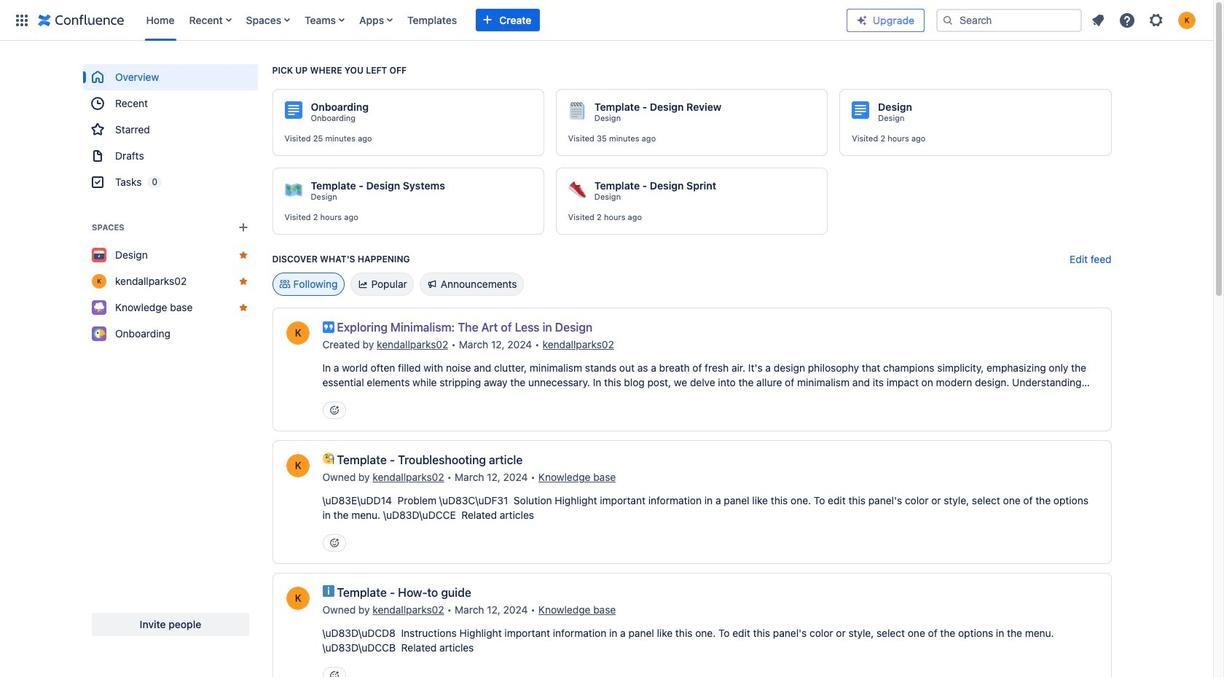 Task type: vqa. For each thing, say whether or not it's contained in the screenshot.
Add reaction image associated with :face_with_monocle: icon
yes



Task type: describe. For each thing, give the bounding box(es) containing it.
premium image
[[857, 14, 868, 26]]

create a space image
[[234, 219, 252, 236]]

:face_with_monocle: image
[[323, 453, 334, 464]]

1 unstar this space image from the top
[[237, 249, 249, 261]]

settings icon image
[[1148, 11, 1166, 29]]

1 add reaction image from the top
[[328, 405, 340, 416]]

list for appswitcher icon
[[139, 0, 847, 40]]

search image
[[943, 14, 954, 26]]

appswitcher icon image
[[13, 11, 31, 29]]

your profile and preferences image
[[1179, 11, 1197, 29]]

:athletic_shoe: image
[[569, 181, 586, 198]]

:face_with_monocle: image
[[323, 453, 334, 464]]

:athletic_shoe: image
[[569, 181, 586, 198]]

help icon image
[[1119, 11, 1137, 29]]

2 add reaction image from the top
[[328, 537, 340, 549]]

add reaction image
[[328, 670, 340, 677]]



Task type: locate. For each thing, give the bounding box(es) containing it.
0 vertical spatial unstar this space image
[[237, 249, 249, 261]]

0 vertical spatial more information about kendallparks02 image
[[285, 320, 311, 346]]

:notepad_spiral: image
[[569, 102, 586, 120], [569, 102, 586, 120]]

unstar this space image up unstar this space image at the left of page
[[237, 276, 249, 287]]

1 vertical spatial unstar this space image
[[237, 276, 249, 287]]

1 vertical spatial more information about kendallparks02 image
[[285, 453, 311, 479]]

notification icon image
[[1090, 11, 1108, 29]]

0 horizontal spatial list
[[139, 0, 847, 40]]

more information about kendallparks02 image
[[285, 320, 311, 346], [285, 453, 311, 479]]

1 horizontal spatial list
[[1086, 7, 1205, 33]]

:map: image
[[285, 181, 302, 198]]

1 more information about kendallparks02 image from the top
[[285, 320, 311, 346]]

2 unstar this space image from the top
[[237, 276, 249, 287]]

:information_source: image
[[323, 585, 334, 597], [323, 585, 334, 597]]

global element
[[9, 0, 847, 40]]

confluence image
[[38, 11, 124, 29], [38, 11, 124, 29]]

1 vertical spatial add reaction image
[[328, 537, 340, 549]]

unstar this space image down 'create a space' image
[[237, 249, 249, 261]]

more information about kendallparks02 image for 1st add reaction image
[[285, 320, 311, 346]]

0 vertical spatial add reaction image
[[328, 405, 340, 416]]

list for premium image
[[1086, 7, 1205, 33]]

Search field
[[937, 8, 1083, 32]]

more information about kendallparks02 image
[[285, 585, 311, 612]]

2 more information about kendallparks02 image from the top
[[285, 453, 311, 479]]

unstar this space image
[[237, 302, 249, 314]]

:map: image
[[285, 181, 302, 198]]

group
[[83, 64, 258, 195]]

add reaction image
[[328, 405, 340, 416], [328, 537, 340, 549]]

None search field
[[937, 8, 1083, 32]]

more information about kendallparks02 image for second add reaction image from the top
[[285, 453, 311, 479]]

unstar this space image
[[237, 249, 249, 261], [237, 276, 249, 287]]

banner
[[0, 0, 1214, 41]]

list
[[139, 0, 847, 40], [1086, 7, 1205, 33]]



